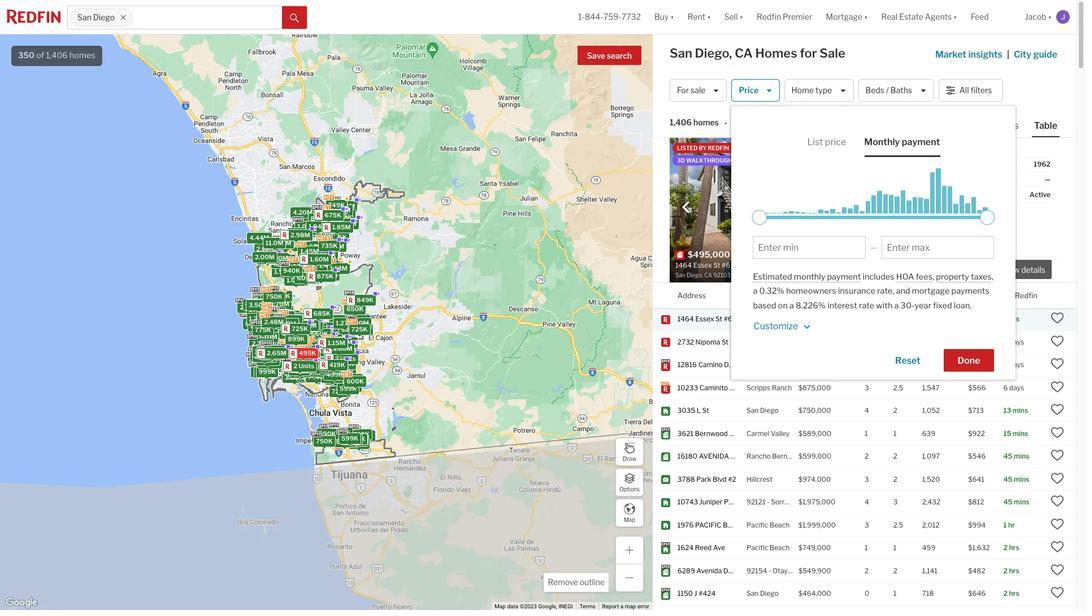 Task type: describe. For each thing, give the bounding box(es) containing it.
1 vertical spatial 849k
[[356, 296, 373, 304]]

0
[[865, 590, 869, 598]]

350 of 1,406 homes
[[18, 50, 95, 60]]

1 horizontal spatial 5.50m
[[294, 225, 314, 233]]

days for 2732 nipoma st
[[1009, 338, 1024, 346]]

submit search image
[[290, 13, 299, 22]]

data
[[507, 604, 518, 610]]

5 days for 2732 nipoma st
[[1003, 338, 1024, 346]]

monthly payment element
[[864, 128, 940, 157]]

1 horizontal spatial 620k
[[303, 341, 320, 349]]

$549,900
[[798, 567, 831, 575]]

rancho bernardo $599,000
[[747, 452, 831, 461]]

325k
[[276, 256, 293, 264]]

Enter max text field
[[887, 242, 989, 253]]

1 vertical spatial 939k
[[323, 373, 340, 381]]

1 vertical spatial 2.50m
[[252, 352, 272, 360]]

0 vertical spatial 850k
[[325, 211, 342, 219]]

list price
[[807, 137, 846, 148]]

1 vertical spatial 429k
[[323, 361, 340, 369]]

1,406 inside 1,406 homes •
[[670, 118, 692, 127]]

92121 - sorrento $1,975,000
[[747, 498, 836, 507]]

45 mins for $641
[[1003, 475, 1029, 484]]

10743 juniper park link
[[677, 498, 739, 507]]

price inside button
[[739, 86, 759, 95]]

0 horizontal spatial —
[[870, 243, 877, 252]]

0 horizontal spatial 495k
[[261, 347, 278, 355]]

1 left "588"
[[826, 250, 831, 260]]

% homeowners insurance rate, and mortgage payments based on a
[[753, 286, 990, 311]]

mins for $812
[[1014, 498, 1029, 507]]

j
[[694, 590, 697, 598]]

3 hours
[[924, 175, 948, 184]]

1 vertical spatial 869k
[[320, 359, 337, 367]]

1.98m
[[274, 268, 293, 276]]

1-844-759-7732 link
[[578, 12, 641, 22]]

0 vertical spatial 995k
[[323, 342, 340, 350]]

1.90m up the 990k
[[263, 296, 282, 303]]

sell ▾
[[724, 12, 743, 22]]

843k
[[289, 367, 306, 375]]

hr
[[1008, 521, 1015, 529]]

done button
[[944, 349, 994, 372]]

interest
[[827, 301, 857, 311]]

1 vertical spatial baths
[[893, 291, 914, 300]]

draw button
[[615, 438, 644, 466]]

3788
[[677, 475, 695, 484]]

done
[[958, 356, 980, 366]]

previous button image
[[680, 201, 692, 213]]

0 vertical spatial 899k
[[260, 253, 277, 261]]

0 vertical spatial 1.13m
[[330, 264, 347, 272]]

5.65m
[[318, 346, 338, 354]]

868k
[[336, 360, 354, 368]]

3 hrs
[[1003, 315, 1020, 323]]

30-
[[901, 301, 915, 311]]

$842
[[931, 160, 948, 168]]

view
[[1002, 265, 1020, 275]]

0 vertical spatial 400k
[[298, 266, 315, 274]]

•
[[724, 118, 727, 128]]

1 vertical spatial 1.05m
[[293, 346, 312, 354]]

1 vertical spatial 5.50m
[[254, 293, 274, 301]]

san for 1150 j #424
[[747, 590, 759, 598]]

1 left the 639
[[893, 429, 897, 438]]

baths inside the beds / baths button
[[891, 86, 912, 95]]

1 vertical spatial 475k
[[305, 347, 322, 355]]

1 horizontal spatial 445k
[[312, 330, 329, 338]]

on
[[778, 301, 788, 311]]

925k down 419k
[[327, 369, 344, 377]]

- for 92121
[[767, 498, 770, 507]]

2 favorite this home image from the top
[[1051, 335, 1064, 348]]

maximum price slider
[[980, 210, 995, 225]]

pacific
[[695, 521, 721, 529]]

1 vertical spatial hoa
[[896, 272, 914, 282]]

645k
[[281, 338, 298, 346]]

1.60m down 625k
[[310, 255, 329, 263]]

▾ for jacob ▾
[[1048, 12, 1052, 22]]

customize
[[754, 321, 798, 332]]

real estate agents ▾ button
[[875, 0, 964, 34]]

1,547
[[922, 384, 940, 392]]

0 vertical spatial 3.30m
[[275, 241, 295, 249]]

4 for 2
[[865, 407, 869, 415]]

de
[[723, 567, 732, 575]]

0 vertical spatial 869k
[[318, 268, 335, 276]]

san diego for 3035 l st
[[747, 407, 779, 415]]

1 horizontal spatial 830k
[[296, 323, 313, 331]]

349k
[[322, 324, 339, 331]]

1 horizontal spatial 650k
[[346, 305, 363, 313]]

san left the diego,
[[670, 46, 692, 60]]

1 vertical spatial 1.13m
[[332, 316, 349, 324]]

3 days from the top
[[1009, 384, 1024, 392]]

favorite this home image for $482
[[1051, 563, 1064, 577]]

1 vertical spatial 490k
[[318, 430, 336, 438]]

outline
[[580, 578, 605, 587]]

1 vertical spatial 3 units
[[289, 368, 310, 376]]

dialog containing list price
[[732, 106, 1016, 380]]

1 , from the left
[[933, 272, 934, 282]]

diego for 1464 essex st #6
[[760, 315, 779, 323]]

0 vertical spatial price button
[[732, 79, 780, 102]]

2.85m
[[251, 316, 271, 324]]

map
[[625, 604, 636, 610]]

days for 12816 camino del valle
[[1009, 361, 1024, 369]]

13
[[1003, 407, 1011, 415]]

2 vertical spatial 2.50m
[[287, 366, 307, 374]]

1 vertical spatial 850k
[[316, 347, 333, 355]]

0 vertical spatial 1.03m
[[302, 216, 321, 224]]

1 vertical spatial 700k
[[309, 363, 326, 371]]

homes inside 1,406 homes •
[[693, 118, 719, 127]]

1 vertical spatial 2.60m
[[291, 367, 310, 375]]

3035 l st link
[[677, 407, 736, 416]]

2.5 for 2,012
[[893, 521, 903, 529]]

favorite this home image for $495,000
[[1051, 312, 1064, 325]]

570k
[[289, 351, 306, 358]]

0 vertical spatial 490k
[[291, 366, 308, 374]]

12816
[[677, 361, 697, 369]]

5 for 2732 nipoma st
[[1003, 338, 1008, 346]]

389k
[[321, 345, 338, 353]]

2 hrs for $482
[[1003, 567, 1019, 575]]

37.5m
[[248, 306, 268, 314]]

1 vertical spatial 499k
[[326, 371, 343, 379]]

1 vertical spatial %
[[818, 301, 826, 311]]

3.88m
[[335, 202, 355, 210]]

0 horizontal spatial 4.00m
[[250, 358, 270, 366]]

0 vertical spatial payment
[[902, 137, 940, 148]]

1 vertical spatial 3.35m
[[256, 368, 276, 376]]

avenida
[[696, 567, 722, 575]]

0 vertical spatial 940k
[[283, 267, 300, 275]]

898k
[[310, 215, 327, 223]]

765k
[[333, 428, 350, 436]]

0 vertical spatial 485k
[[289, 367, 306, 375]]

2 vertical spatial 1.15m
[[299, 348, 317, 356]]

2732 nipoma st link
[[677, 338, 736, 347]]

favorite this home image for $974,000
[[1051, 472, 1064, 485]]

0 horizontal spatial 650k
[[305, 368, 323, 376]]

1 vertical spatial 1.09m
[[286, 276, 305, 284]]

1 horizontal spatial 550k
[[355, 432, 373, 439]]

990k
[[266, 308, 283, 316]]

0 vertical spatial 1.05m
[[303, 329, 321, 336]]

pacific beach for $749,000
[[747, 544, 790, 552]]

459
[[922, 544, 936, 552]]

1 vertical spatial 11.0m
[[254, 308, 271, 316]]

1 vertical spatial 1.03m
[[318, 271, 337, 279]]

mins for $641
[[1014, 475, 1029, 484]]

pacific beach for $1,999,000
[[747, 521, 790, 529]]

1 vertical spatial 995k
[[307, 373, 324, 381]]

#424
[[699, 590, 716, 598]]

rate,
[[877, 286, 894, 296]]

625k
[[306, 247, 323, 255]]

299k
[[298, 349, 315, 357]]

san diego for 1150 j #424
[[747, 590, 779, 598]]

925k down 625k
[[303, 265, 320, 273]]

mortgage ▾ button
[[819, 0, 875, 34]]

1 horizontal spatial 480k
[[327, 343, 344, 351]]

1 hrs from the top
[[1009, 315, 1020, 323]]

jacob
[[1025, 12, 1046, 22]]

1 horizontal spatial 845k
[[336, 438, 353, 446]]

1 vertical spatial 575k
[[348, 435, 365, 443]]

1.29m
[[289, 346, 308, 354]]

1 vertical spatial 940k
[[353, 325, 370, 333]]

of
[[36, 50, 44, 60]]

2.05m
[[240, 303, 259, 311]]

1 horizontal spatial 495k
[[299, 349, 316, 357]]

map for map data ©2023 google, inegi
[[495, 604, 506, 610]]

0 horizontal spatial 1.08m
[[273, 324, 292, 331]]

0 vertical spatial 11.0m
[[265, 239, 283, 247]]

- for 92154
[[769, 567, 771, 575]]

active
[[1030, 190, 1051, 199]]

mortgage
[[912, 286, 950, 296]]

venusto
[[730, 452, 763, 461]]

590k
[[329, 215, 346, 223]]

4.20m
[[293, 208, 312, 216]]

location
[[747, 291, 777, 300]]

city
[[1014, 49, 1032, 60]]

a left 30-
[[894, 301, 899, 311]]

1 horizontal spatial 899k
[[288, 335, 305, 343]]

▾ for rent ▾
[[707, 12, 711, 22]]

925k down 695k
[[330, 233, 347, 241]]

0 horizontal spatial park
[[696, 475, 711, 484]]

949k up 312k
[[305, 361, 323, 369]]

hrs for $1,632
[[1009, 544, 1019, 552]]

1 right the 0
[[893, 590, 897, 598]]

2.65m
[[267, 349, 286, 357]]

remove outline button
[[544, 573, 609, 592]]

1.60m down 2.98m
[[304, 242, 323, 250]]

st for essex
[[716, 315, 722, 323]]

0 vertical spatial #6
[[724, 315, 732, 323]]

1.90m up 389k
[[321, 335, 340, 343]]

1.88m
[[258, 356, 277, 363]]

1 vertical spatial 400k
[[303, 320, 320, 328]]

2 vertical spatial 675k
[[350, 439, 367, 447]]

sale
[[820, 46, 845, 60]]

1 up monthly
[[807, 250, 811, 260]]

$589,000
[[798, 429, 831, 438]]

1 horizontal spatial 485k
[[318, 429, 335, 437]]

10233 caminito surabaya
[[677, 384, 759, 392]]

for
[[800, 46, 817, 60]]

pl
[[729, 429, 736, 438]]

1 vertical spatial 3.30m
[[273, 259, 293, 267]]

pacific for 1624 reed ave
[[747, 544, 768, 552]]

1 vertical spatial 735k
[[337, 369, 354, 377]]

x-out this home image
[[895, 263, 909, 276]]

0 vertical spatial 429k
[[311, 344, 328, 352]]

4.50m
[[253, 320, 273, 327]]

beach for $1,999,000
[[770, 521, 790, 529]]

remove san diego image
[[120, 14, 127, 21]]

a left map on the right bottom of the page
[[620, 604, 623, 610]]

0 horizontal spatial 395k
[[285, 314, 302, 322]]

1.49m
[[319, 262, 338, 270]]

favorite this home image for $1,975,000
[[1051, 495, 1064, 508]]

1 horizontal spatial 2.60m
[[335, 338, 355, 346]]

% inside % homeowners insurance rate, and mortgage payments based on a
[[777, 286, 784, 296]]

1 vertical spatial 425k
[[323, 362, 340, 370]]

0 horizontal spatial 480k
[[288, 362, 305, 370]]

0 vertical spatial 499k
[[319, 347, 336, 354]]

949k up the 1.99m
[[307, 327, 324, 335]]

mins for $546
[[1014, 452, 1029, 461]]

1.90m down "2.20m"
[[251, 333, 270, 341]]

580k
[[282, 316, 300, 324]]

0 vertical spatial 4
[[893, 361, 898, 369]]

▾ for buy ▾
[[670, 12, 674, 22]]

2 vertical spatial 849k
[[299, 372, 316, 380]]

market insights | city guide
[[935, 49, 1057, 60]]

925k up 669k
[[333, 340, 349, 348]]

1 vertical spatial payment
[[827, 272, 861, 282]]

favorite this home image for $589,000
[[1051, 426, 1064, 440]]

all filters
[[959, 86, 992, 95]]

monthly payment
[[864, 137, 940, 148]]

1976 pacific beach dr link
[[677, 521, 755, 530]]

615k
[[289, 362, 305, 370]]

1 up the 0
[[865, 544, 868, 552]]

949k up 950k
[[298, 328, 315, 336]]

900k
[[295, 327, 313, 335]]

0 vertical spatial 849k
[[304, 269, 321, 277]]

1 horizontal spatial 4.00m
[[281, 349, 301, 357]]

630k
[[326, 214, 344, 222]]



Task type: vqa. For each thing, say whether or not it's contained in the screenshot.
Agents
yes



Task type: locate. For each thing, give the bounding box(es) containing it.
1.27m
[[335, 319, 353, 327]]

favorite button image
[[843, 141, 862, 160]]

3.30m up 1.98m
[[273, 259, 293, 267]]

$922
[[968, 429, 985, 438]]

▾ inside "link"
[[954, 12, 957, 22]]

4 hrs from the top
[[1009, 590, 1019, 598]]

3 hrs from the top
[[1009, 567, 1019, 575]]

2732
[[677, 338, 694, 346]]

baths right /
[[891, 86, 912, 95]]

map inside button
[[624, 516, 635, 523]]

2 horizontal spatial 1.15m
[[327, 339, 345, 346]]

45 for $546
[[1003, 452, 1013, 461]]

6
[[1003, 384, 1008, 392]]

beds inside button
[[866, 86, 884, 95]]

vistas
[[746, 567, 766, 575]]

diego down 92154 - otay mesa
[[760, 590, 779, 598]]

0 vertical spatial park
[[696, 475, 711, 484]]

2 pacific beach from the top
[[747, 544, 790, 552]]

price button down san diego, ca homes for sale
[[732, 79, 780, 102]]

500k
[[315, 243, 333, 251], [270, 348, 287, 356]]

favorite this home image for $875,000
[[1051, 380, 1064, 394]]

real estate agents ▾
[[881, 12, 957, 22]]

1,520
[[922, 475, 940, 484]]

premier
[[783, 12, 812, 22]]

2 vertical spatial 1.03m
[[273, 312, 292, 320]]

2.15m
[[259, 354, 278, 362]]

beds / baths
[[866, 86, 912, 95]]

2 vertical spatial 700k
[[343, 375, 360, 383]]

1 2 hrs from the top
[[1003, 544, 1019, 552]]

1.80m
[[261, 356, 280, 364], [260, 363, 279, 371], [311, 372, 330, 380]]

hoa left the $324/month
[[874, 190, 889, 199]]

2 hrs right $482
[[1003, 567, 1019, 575]]

payment up $842
[[902, 137, 940, 148]]

dialog
[[732, 106, 1016, 380]]

0 horizontal spatial redfin
[[757, 12, 781, 22]]

3.30m down 2.95m
[[275, 241, 295, 249]]

595k
[[342, 382, 359, 390]]

2.25m
[[285, 373, 304, 381]]

1 horizontal spatial 500k
[[315, 243, 333, 251]]

1 45 from the top
[[1003, 452, 1013, 461]]

1 horizontal spatial 1.15m
[[299, 348, 317, 356]]

1 horizontal spatial 395k
[[314, 436, 331, 444]]

san diego down 92154
[[747, 590, 779, 598]]

45 mins for $546
[[1003, 452, 1029, 461]]

6 ▾ from the left
[[1048, 12, 1052, 22]]

, left view
[[992, 272, 994, 282]]

beds up rate
[[865, 291, 882, 300]]

a left "0.32"
[[753, 286, 758, 296]]

1 horizontal spatial price button
[[798, 283, 816, 309]]

4 ▾ from the left
[[864, 12, 868, 22]]

$324/month
[[907, 190, 948, 199]]

1.65m
[[294, 346, 312, 354], [287, 351, 306, 359]]

0 horizontal spatial 1,406
[[46, 50, 68, 60]]

beds for beds / baths
[[866, 86, 884, 95]]

user photo image
[[1056, 10, 1070, 24]]

mins right 13
[[1013, 407, 1028, 415]]

map for map
[[624, 516, 635, 523]]

0 horizontal spatial 550k
[[328, 365, 345, 373]]

995k
[[323, 342, 340, 350], [307, 373, 324, 381]]

45 mins right $641
[[1003, 475, 1029, 484]]

4.44m
[[249, 234, 269, 242]]

beach up otay
[[770, 544, 790, 552]]

1 vertical spatial 550k
[[355, 432, 373, 439]]

park right the juniper
[[724, 498, 739, 507]]

0 horizontal spatial map
[[495, 604, 506, 610]]

ave
[[713, 544, 725, 552]]

1 vertical spatial -
[[769, 567, 771, 575]]

1 vertical spatial 5 days
[[1003, 361, 1024, 369]]

0 horizontal spatial hoa
[[874, 190, 889, 199]]

san diego left remove san diego image
[[77, 13, 115, 22]]

2.10m
[[285, 363, 304, 371]]

1 vertical spatial 620k
[[303, 341, 320, 349]]

a inside , a
[[753, 286, 758, 296]]

price up 8.226
[[798, 291, 816, 300]]

$750,000
[[798, 407, 831, 415]]

$713
[[968, 407, 984, 415]]

2 hrs from the top
[[1009, 544, 1019, 552]]

5 favorite this home image from the top
[[1051, 426, 1064, 440]]

3.35m up 589k
[[271, 239, 291, 247]]

filters
[[971, 86, 992, 95]]

1 45 mins from the top
[[1003, 452, 1029, 461]]

on redfin
[[1003, 291, 1038, 300]]

price button down monthly
[[798, 283, 816, 309]]

1976 pacific beach dr
[[677, 521, 755, 529]]

2 hrs right $646
[[1003, 590, 1019, 598]]

fees
[[916, 272, 933, 282]]

1 2.5 from the top
[[893, 384, 903, 392]]

▾ for mortgage ▾
[[864, 12, 868, 22]]

1.90m
[[263, 296, 282, 303], [251, 333, 270, 341], [321, 335, 340, 343]]

1962
[[1034, 160, 1051, 168]]

5 down 3 hrs
[[1003, 338, 1008, 346]]

649k
[[293, 368, 310, 376]]

0 vertical spatial baths
[[891, 86, 912, 95]]

0 horizontal spatial 500k
[[270, 348, 287, 356]]

2 2.5 from the top
[[893, 521, 903, 529]]

1.67m
[[246, 318, 264, 326]]

2 hrs for $1,632
[[1003, 544, 1019, 552]]

2.5 left 2,012
[[893, 521, 903, 529]]

1 vertical spatial price
[[798, 291, 816, 300]]

3 45 from the top
[[1003, 498, 1013, 507]]

hrs down on redfin button at the right
[[1009, 315, 1020, 323]]

395k up 350k
[[285, 314, 302, 322]]

3 2 hrs from the top
[[1003, 590, 1019, 598]]

3.35m down '3.70m'
[[256, 368, 276, 376]]

735k down 996k at the left top of page
[[321, 242, 337, 250]]

1.75m
[[252, 314, 270, 322]]

% up $495,000
[[818, 301, 826, 311]]

days right 6
[[1009, 384, 1024, 392]]

2 vertical spatial 2 hrs
[[1003, 590, 1019, 598]]

5 days down 3 hrs
[[1003, 338, 1024, 346]]

650k
[[346, 305, 363, 313], [305, 368, 323, 376]]

photo of 1464 essex st #6, san diego, ca 92103 image
[[670, 138, 865, 283]]

799k
[[319, 251, 336, 259], [273, 292, 290, 300], [311, 310, 328, 318], [281, 316, 298, 324], [290, 346, 306, 354], [323, 430, 340, 438]]

1,097
[[922, 452, 940, 461]]

0 vertical spatial -
[[767, 498, 770, 507]]

45 mins down 15 mins
[[1003, 452, 1029, 461]]

0 vertical spatial 960k
[[260, 296, 277, 304]]

0 vertical spatial map
[[624, 516, 635, 523]]

1 pacific from the top
[[747, 521, 768, 529]]

google image
[[3, 596, 40, 610]]

1.09m
[[297, 222, 316, 230], [286, 276, 305, 284]]

5 days for 12816 camino del valle
[[1003, 361, 1024, 369]]

0 horizontal spatial 485k
[[289, 367, 306, 375]]

4 right $1,975,000
[[865, 498, 869, 507]]

reset
[[895, 356, 920, 366]]

redfin premier button
[[750, 0, 819, 34]]

550k down 669k
[[328, 365, 345, 373]]

4 for 3
[[865, 498, 869, 507]]

0 horizontal spatial 960k
[[260, 296, 277, 304]]

diego for 3035 l st
[[760, 407, 779, 415]]

45 for $812
[[1003, 498, 1013, 507]]

0 vertical spatial 395k
[[285, 314, 302, 322]]

1 vertical spatial beds
[[865, 291, 882, 300]]

0 horizontal spatial 1.15m
[[276, 313, 293, 321]]

0 vertical spatial 425k
[[310, 332, 327, 340]]

0 horizontal spatial 620k
[[283, 316, 300, 323]]

by
[[699, 145, 707, 151]]

caminito
[[700, 384, 728, 392]]

1.60m up 1.88m
[[255, 348, 273, 355]]

pacific right beach
[[747, 521, 768, 529]]

san for 1464 essex st #6
[[747, 315, 759, 323]]

1-
[[578, 12, 585, 22]]

960k down 479k
[[327, 375, 344, 383]]

san down vistas
[[747, 590, 759, 598]]

1 horizontal spatial 960k
[[327, 375, 344, 383]]

map
[[624, 516, 635, 523], [495, 604, 506, 610]]

0 horizontal spatial 675k
[[286, 362, 303, 370]]

2.5 for 1,547
[[893, 384, 903, 392]]

3035 l st
[[677, 407, 709, 415]]

3.45m
[[252, 305, 271, 313]]

3621 bernwood pl #108
[[677, 429, 753, 438]]

899k down 350k
[[288, 335, 305, 343]]

1 vertical spatial 960k
[[327, 375, 344, 383]]

550k right 770k
[[355, 432, 373, 439]]

400k up 660k
[[303, 320, 320, 328]]

0 vertical spatial 1.79m
[[321, 264, 339, 272]]

5 ▾ from the left
[[954, 12, 957, 22]]

pacific beach down 92121
[[747, 521, 790, 529]]

425k up the 1.99m
[[310, 332, 327, 340]]

2 vertical spatial st
[[702, 407, 709, 415]]

1.53m
[[273, 326, 291, 334]]

days up 6 days in the bottom right of the page
[[1009, 361, 1024, 369]]

▾ left user photo at the top of the page
[[1048, 12, 1052, 22]]

1 pacific beach from the top
[[747, 521, 790, 529]]

1 horizontal spatial payment
[[902, 137, 940, 148]]

0 vertical spatial 1,406
[[46, 50, 68, 60]]

payment
[[902, 137, 940, 148], [827, 272, 861, 282]]

for sale button
[[670, 79, 727, 102]]

camino
[[698, 361, 723, 369]]

0 vertical spatial 845k
[[300, 322, 318, 330]]

mins for $922
[[1013, 429, 1028, 438]]

1 vertical spatial 45 mins
[[1003, 475, 1029, 484]]

address button
[[677, 283, 706, 309]]

▾ right sell
[[740, 12, 743, 22]]

report a map error
[[602, 604, 649, 610]]

2 vertical spatial days
[[1009, 384, 1024, 392]]

850k
[[325, 211, 342, 219], [316, 347, 333, 355]]

list
[[807, 137, 823, 148]]

1 vertical spatial 675k
[[286, 362, 303, 370]]

0 horizontal spatial 5.50m
[[254, 293, 274, 301]]

mins right 15
[[1013, 429, 1028, 438]]

st inside 'link'
[[722, 338, 728, 346]]

— right "588"
[[870, 243, 877, 252]]

2 ▾ from the left
[[707, 12, 711, 22]]

2 days from the top
[[1009, 361, 1024, 369]]

6 favorite this home image from the top
[[1051, 472, 1064, 485]]

carmel valley
[[747, 429, 790, 438]]

essex
[[695, 315, 714, 323]]

735k
[[321, 242, 337, 250], [337, 369, 354, 377]]

3 ▾ from the left
[[740, 12, 743, 22]]

redfin left premier
[[757, 12, 781, 22]]

0 vertical spatial homes
[[69, 50, 95, 60]]

0 vertical spatial 735k
[[321, 242, 337, 250]]

1.09m up 2.98m
[[297, 222, 316, 230]]

taxes
[[971, 272, 992, 282]]

1 vertical spatial 480k
[[288, 362, 305, 370]]

699k
[[334, 212, 351, 220], [280, 339, 297, 347], [332, 382, 350, 390], [348, 436, 365, 444]]

beach for $749,000
[[770, 544, 790, 552]]

pacific for 1976 pacific beach dr
[[747, 521, 768, 529]]

45 mins for $812
[[1003, 498, 1029, 507]]

1.20m
[[301, 243, 320, 250], [259, 255, 277, 262], [249, 314, 267, 322], [350, 319, 369, 327], [306, 325, 324, 333], [341, 326, 359, 333], [263, 352, 281, 360], [301, 363, 320, 371]]

▾
[[670, 12, 674, 22], [707, 12, 711, 22], [740, 12, 743, 22], [864, 12, 868, 22], [954, 12, 957, 22], [1048, 12, 1052, 22]]

2 45 mins from the top
[[1003, 475, 1029, 484]]

830k
[[296, 323, 313, 331], [251, 325, 268, 333]]

days down 3 hrs
[[1009, 338, 1024, 346]]

favorite this home image for $1,632
[[1051, 541, 1064, 554]]

san down 'based'
[[747, 315, 759, 323]]

425k
[[310, 332, 327, 340], [323, 362, 340, 370]]

map region
[[0, 25, 770, 610]]

2 5 days from the top
[[1003, 361, 1024, 369]]

1 right the $589,000
[[865, 429, 868, 438]]

320k
[[298, 349, 315, 357]]

mins right $641
[[1014, 475, 1029, 484]]

1 vertical spatial 1.79m
[[285, 345, 303, 353]]

hrs right $646
[[1009, 590, 1019, 598]]

0 vertical spatial 5.50m
[[294, 225, 314, 233]]

a inside % homeowners insurance rate, and mortgage payments based on a
[[790, 301, 794, 311]]

st right l
[[702, 407, 709, 415]]

san left remove san diego image
[[77, 13, 91, 22]]

2 , from the left
[[992, 272, 994, 282]]

15 mins
[[1003, 429, 1028, 438]]

0 horizontal spatial 845k
[[300, 322, 318, 330]]

0 horizontal spatial 575k
[[285, 339, 302, 347]]

6.95m
[[249, 304, 269, 312]]

1 days from the top
[[1009, 338, 1024, 346]]

beds for beds
[[865, 291, 882, 300]]

diego for 1150 j #424
[[760, 590, 779, 598]]

1 beach from the top
[[770, 521, 790, 529]]

599k
[[324, 221, 342, 229], [257, 328, 274, 336], [316, 357, 333, 365], [291, 363, 308, 370], [310, 374, 327, 381], [339, 384, 356, 392], [341, 434, 358, 442]]

san diego
[[77, 13, 115, 22], [747, 315, 779, 323], [747, 407, 779, 415], [747, 590, 779, 598]]

1 left 459
[[893, 544, 897, 552]]

0 horizontal spatial homes
[[69, 50, 95, 60]]

0 vertical spatial beach
[[770, 521, 790, 529]]

3 45 mins from the top
[[1003, 498, 1029, 507]]

2 hrs for $646
[[1003, 590, 1019, 598]]

1 5 from the top
[[1003, 338, 1008, 346]]

569k
[[293, 368, 310, 376]]

hrs for $482
[[1009, 567, 1019, 575]]

▾ for sell ▾
[[740, 12, 743, 22]]

hrs for $646
[[1009, 590, 1019, 598]]

0 vertical spatial —
[[1045, 175, 1051, 184]]

park left blvd
[[696, 475, 711, 484]]

map button
[[615, 499, 644, 527]]

1 vertical spatial 5
[[1003, 361, 1008, 369]]

▾ right buy
[[670, 12, 674, 22]]

favorite this home image for $646
[[1051, 586, 1064, 600]]

favorite this home image for $713
[[1051, 403, 1064, 417]]

1 5 days from the top
[[1003, 338, 1024, 346]]

2 vertical spatial 1.08m
[[333, 345, 352, 353]]

0 vertical spatial 650k
[[346, 305, 363, 313]]

favorite this home image
[[873, 263, 886, 276], [1051, 403, 1064, 417], [1051, 449, 1064, 463], [1051, 541, 1064, 554], [1051, 563, 1064, 577], [1051, 586, 1064, 600]]

620k up 350k
[[283, 316, 300, 323]]

hoa up and
[[896, 272, 914, 282]]

0 vertical spatial hoa
[[874, 190, 889, 199]]

heading
[[675, 249, 767, 280]]

0 horizontal spatial %
[[777, 286, 784, 296]]

st for nipoma
[[722, 338, 728, 346]]

2 45 from the top
[[1003, 475, 1013, 484]]

1 horizontal spatial park
[[724, 498, 739, 507]]

mins up the hr
[[1014, 498, 1029, 507]]

san for 3035 l st
[[747, 407, 759, 415]]

2 units
[[260, 347, 280, 355], [335, 355, 356, 362], [293, 362, 314, 370], [286, 362, 307, 370], [289, 367, 310, 375], [291, 368, 311, 376]]

3 inside listed by redfin 3 hrs ago 3d walkthrough
[[730, 145, 734, 151]]

favorite this home image for $546
[[1051, 449, 1064, 463]]

2 pacific from the top
[[747, 544, 768, 552]]

remove
[[548, 578, 578, 587]]

3 favorite this home image from the top
[[1051, 357, 1064, 371]]

1.09m down 920k on the top
[[286, 276, 305, 284]]

0 vertical spatial days
[[1009, 338, 1024, 346]]

price down ca
[[739, 86, 759, 95]]

beach
[[770, 521, 790, 529], [770, 544, 790, 552]]

0 vertical spatial 5 days
[[1003, 338, 1024, 346]]

0 horizontal spatial ,
[[933, 272, 934, 282]]

next button image
[[843, 201, 854, 213]]

0 vertical spatial 500k
[[315, 243, 333, 251]]

diego
[[93, 13, 115, 22], [760, 315, 779, 323], [760, 407, 779, 415], [760, 590, 779, 598]]

2 beach from the top
[[770, 544, 790, 552]]

monthly
[[794, 272, 825, 282]]

4 favorite this home image from the top
[[1051, 380, 1064, 394]]

0 vertical spatial 939k
[[325, 344, 342, 352]]

a right on
[[790, 301, 794, 311]]

1.95m
[[290, 229, 308, 237]]

1 ▾ from the left
[[670, 12, 674, 22]]

1 favorite this home image from the top
[[1051, 312, 1064, 325]]

san diego for 1464 essex st #6
[[747, 315, 779, 323]]

7 favorite this home image from the top
[[1051, 495, 1064, 508]]

575k right '545k'
[[348, 435, 365, 443]]

92154 - otay mesa
[[747, 567, 806, 575]]

, up mortgage
[[933, 272, 934, 282]]

favorite this home image
[[1051, 312, 1064, 325], [1051, 335, 1064, 348], [1051, 357, 1064, 371], [1051, 380, 1064, 394], [1051, 426, 1064, 440], [1051, 472, 1064, 485], [1051, 495, 1064, 508], [1051, 518, 1064, 531]]

1 vertical spatial days
[[1009, 361, 1024, 369]]

st for l
[[702, 407, 709, 415]]

list price element
[[807, 128, 846, 157]]

1-844-759-7732
[[578, 12, 641, 22]]

home
[[792, 86, 814, 95]]

0 vertical spatial 2.50m
[[297, 321, 316, 329]]

, inside , a
[[992, 272, 994, 282]]

0 horizontal spatial price
[[739, 86, 759, 95]]

1 horizontal spatial 1.08m
[[307, 262, 326, 270]]

870k
[[328, 217, 345, 225]]

home type
[[792, 86, 832, 95]]

▾ right agents
[[954, 12, 957, 22]]

45 up 1 hr
[[1003, 498, 1013, 507]]

favorite button checkbox
[[843, 141, 862, 160]]

▾ right rent
[[707, 12, 711, 22]]

photos
[[989, 120, 1019, 131]]

payment up 'insurance'
[[827, 272, 861, 282]]

3035
[[677, 407, 695, 415]]

0 horizontal spatial 445k
[[290, 322, 308, 330]]

diego left remove san diego image
[[93, 13, 115, 22]]

0 vertical spatial 1.15m
[[276, 313, 293, 321]]

11.0m
[[265, 239, 283, 247], [254, 308, 271, 316]]

1 vertical spatial #6
[[768, 567, 776, 575]]

1 left the hr
[[1003, 521, 1007, 529]]

map left the data
[[495, 604, 506, 610]]

575k up 740k at left bottom
[[285, 339, 302, 347]]

hrs right $482
[[1009, 567, 1019, 575]]

899k up 1.98m
[[260, 253, 277, 261]]

avenida
[[699, 452, 729, 461]]

5 days up 6 days in the bottom right of the page
[[1003, 361, 1024, 369]]

None search field
[[133, 6, 282, 29]]

0 vertical spatial st
[[716, 315, 722, 323]]

0 horizontal spatial 830k
[[251, 325, 268, 333]]

hrs down the hr
[[1009, 544, 1019, 552]]

mins down 15 mins
[[1014, 452, 1029, 461]]

rent ▾ button
[[681, 0, 718, 34]]

sq.ft.
[[922, 291, 941, 300]]

hrs
[[735, 145, 747, 151]]

% up on
[[777, 286, 784, 296]]

5 for 12816 camino del valle
[[1003, 361, 1008, 369]]

940k down 325k
[[283, 267, 300, 275]]

favorite this home image for $1,999,000
[[1051, 518, 1064, 531]]

919k
[[353, 430, 369, 438]]

3788 park blvd #2 link
[[677, 475, 736, 485]]

— down the 1962
[[1045, 175, 1051, 184]]

minimum price slider
[[752, 210, 767, 225]]

849k
[[304, 269, 321, 277], [356, 296, 373, 304], [299, 372, 316, 380]]

2.5 down reset
[[893, 384, 903, 392]]

2 5 from the top
[[1003, 361, 1008, 369]]

2 2 hrs from the top
[[1003, 567, 1019, 575]]

0 horizontal spatial price button
[[732, 79, 780, 102]]

500k down 996k at the left top of page
[[315, 243, 333, 251]]

1 vertical spatial park
[[724, 498, 739, 507]]

8 favorite this home image from the top
[[1051, 518, 1064, 531]]

homes left •
[[693, 118, 719, 127]]

1.60m up 810k
[[305, 340, 324, 348]]

mins for $713
[[1013, 407, 1028, 415]]

Enter min text field
[[758, 242, 861, 253]]

1 vertical spatial 1,406
[[670, 118, 692, 127]]

1.94m
[[308, 223, 327, 231]]

45 for $641
[[1003, 475, 1013, 484]]



